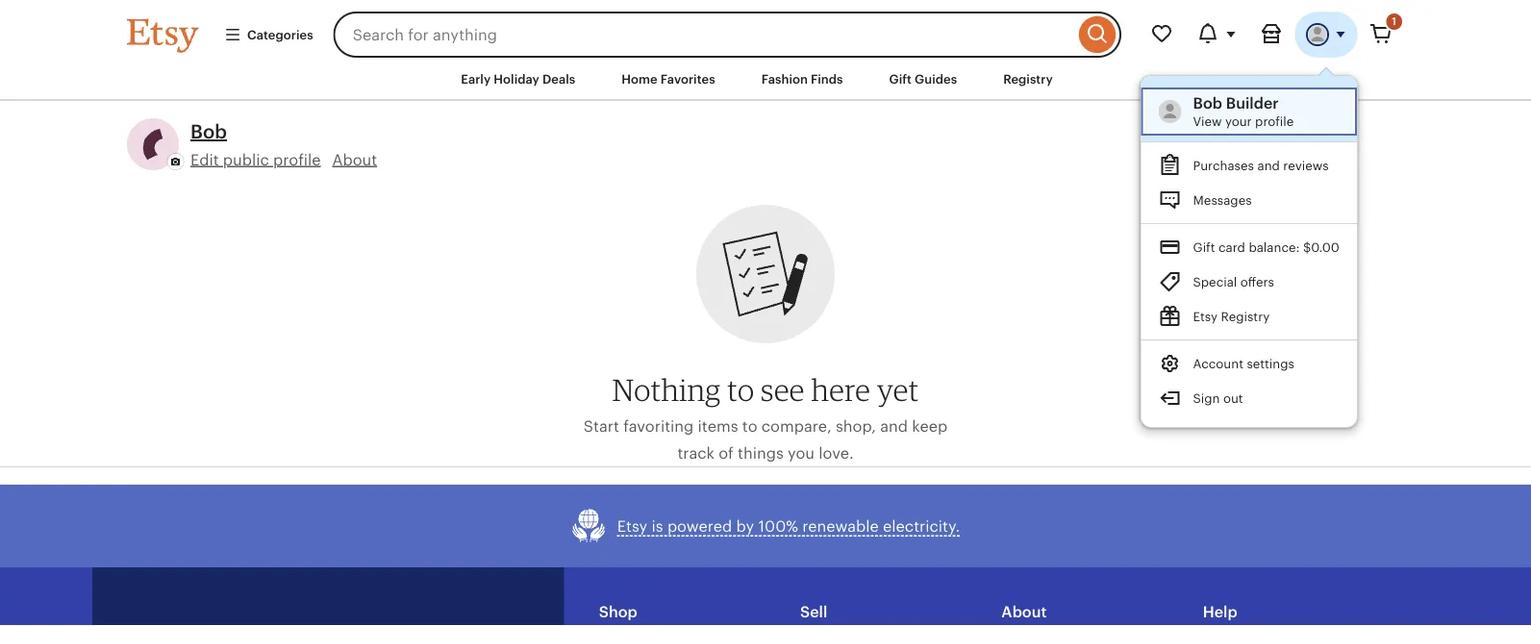 Task type: vqa. For each thing, say whether or not it's contained in the screenshot.
the for Murat
no



Task type: locate. For each thing, give the bounding box(es) containing it.
0 horizontal spatial about
[[332, 151, 377, 169]]

bob button
[[190, 118, 227, 145]]

gift left guides
[[889, 72, 912, 86]]

home favorites link
[[607, 62, 730, 96]]

registry right guides
[[1003, 72, 1053, 86]]

and left keep
[[880, 418, 908, 435]]

items
[[698, 418, 738, 435]]

1 link
[[1358, 12, 1404, 58]]

0 vertical spatial to
[[727, 371, 754, 408]]

to left the see
[[727, 371, 754, 408]]

1 horizontal spatial gift
[[1193, 240, 1215, 255]]

bob up edit
[[190, 121, 227, 143]]

sell
[[800, 603, 827, 621]]

compare,
[[762, 418, 832, 435]]

profile
[[1255, 114, 1294, 128], [273, 151, 321, 169]]

account settings link
[[1141, 346, 1357, 381]]

1 vertical spatial etsy
[[617, 518, 648, 535]]

Search for anything text field
[[333, 12, 1074, 58]]

gift guides
[[889, 72, 957, 86]]

gift inside menu bar
[[889, 72, 912, 86]]

0 horizontal spatial profile
[[273, 151, 321, 169]]

categories
[[247, 27, 313, 42]]

0 horizontal spatial gift
[[889, 72, 912, 86]]

special offers
[[1193, 275, 1274, 289]]

1 vertical spatial and
[[880, 418, 908, 435]]

0 vertical spatial etsy
[[1193, 310, 1218, 324]]

profile inside bob builder view your profile
[[1255, 114, 1294, 128]]

sign out
[[1193, 391, 1243, 406]]

etsy for etsy is powered by 100% renewable electricity.
[[617, 518, 648, 535]]

registry down special offers link at the right of page
[[1221, 310, 1270, 324]]

1 horizontal spatial etsy
[[1193, 310, 1218, 324]]

to up things
[[742, 418, 757, 435]]

purchases and reviews
[[1193, 159, 1329, 173]]

public
[[223, 151, 269, 169]]

guides
[[915, 72, 957, 86]]

home
[[622, 72, 657, 86]]

gift
[[889, 72, 912, 86], [1193, 240, 1215, 255]]

to
[[727, 371, 754, 408], [742, 418, 757, 435]]

holiday
[[494, 72, 539, 86]]

100%
[[758, 518, 798, 535]]

etsy inside button
[[617, 518, 648, 535]]

1 vertical spatial about
[[1002, 603, 1047, 621]]

bob up view
[[1193, 94, 1223, 112]]

etsy
[[1193, 310, 1218, 324], [617, 518, 648, 535]]

renewable
[[802, 518, 879, 535]]

bob builder's avatar image
[[1306, 23, 1329, 46], [1159, 100, 1182, 123]]

registry link
[[989, 62, 1067, 96]]

bob
[[1193, 94, 1223, 112], [190, 121, 227, 143]]

bob builder view your profile
[[1193, 94, 1294, 128]]

offers
[[1241, 275, 1274, 289]]

etsy for etsy registry
[[1193, 310, 1218, 324]]

of
[[719, 445, 734, 462]]

edit public profile link
[[190, 151, 321, 169]]

etsy left 'is'
[[617, 518, 648, 535]]

princess1230 link
[[1203, 124, 1300, 142]]

early
[[461, 72, 491, 86]]

etsy is powered by 100% renewable electricity.
[[617, 518, 960, 535]]

nothing to see here yet start favoriting items to compare, shop, and keep track of things you love.
[[584, 371, 948, 462]]

your
[[1225, 114, 1252, 128]]

and inside nothing to see here yet start favoriting items to compare, shop, and keep track of things you love.
[[880, 418, 908, 435]]

1 vertical spatial to
[[742, 418, 757, 435]]

0 horizontal spatial bob
[[190, 121, 227, 143]]

1 horizontal spatial profile
[[1255, 114, 1294, 128]]

gift guides link
[[875, 62, 972, 96]]

purchases
[[1193, 159, 1254, 173]]

0 sales link
[[1256, 143, 1300, 157]]

and down 0
[[1258, 159, 1280, 173]]

profile right public
[[273, 151, 321, 169]]

bob for bob
[[190, 121, 227, 143]]

etsy down special
[[1193, 310, 1218, 324]]

1 vertical spatial registry
[[1221, 310, 1270, 324]]

1 horizontal spatial and
[[1258, 159, 1280, 173]]

0 vertical spatial profile
[[1255, 114, 1294, 128]]

0 vertical spatial gift
[[889, 72, 912, 86]]

gift for gift card balance: $ 0.00
[[1193, 240, 1215, 255]]

profile down view your profile element
[[1255, 114, 1294, 128]]

bob inside bob builder view your profile
[[1193, 94, 1223, 112]]

gift left card
[[1193, 240, 1215, 255]]

you
[[788, 445, 815, 462]]

and
[[1258, 159, 1280, 173], [880, 418, 908, 435]]

registry
[[1003, 72, 1053, 86], [1221, 310, 1270, 324]]

0 horizontal spatial and
[[880, 418, 908, 435]]

0 vertical spatial registry
[[1003, 72, 1053, 86]]

fashion finds link
[[747, 62, 858, 96]]

registry inside etsy registry link
[[1221, 310, 1270, 324]]

0 vertical spatial bob builder's avatar image
[[1306, 23, 1329, 46]]

0 horizontal spatial registry
[[1003, 72, 1053, 86]]

0 horizontal spatial etsy
[[617, 518, 648, 535]]

by
[[736, 518, 754, 535]]

messages
[[1193, 193, 1252, 208]]

etsy inside bob builder banner
[[1193, 310, 1218, 324]]

nothing
[[612, 371, 721, 408]]

track
[[677, 445, 715, 462]]

None search field
[[333, 12, 1121, 58]]

edit
[[190, 151, 219, 169]]

1 horizontal spatial bob
[[1193, 94, 1223, 112]]

0.00
[[1311, 240, 1340, 255]]

0 vertical spatial and
[[1258, 159, 1280, 173]]

princess1230 image
[[1311, 124, 1350, 163]]

electricity.
[[883, 518, 960, 535]]

fashion finds
[[761, 72, 843, 86]]

categories button
[[210, 17, 328, 52]]

yet
[[877, 371, 919, 408]]

view
[[1193, 114, 1222, 128]]

registry inside registry link
[[1003, 72, 1053, 86]]

favoriting
[[623, 418, 694, 435]]

special
[[1193, 275, 1237, 289]]

messages link
[[1141, 183, 1357, 217]]

1 horizontal spatial registry
[[1221, 310, 1270, 324]]

0 vertical spatial bob
[[1193, 94, 1223, 112]]

bob builder's avatar image left view
[[1159, 100, 1182, 123]]

etsy is powered by 100% renewable electricity. button
[[571, 508, 960, 545]]

gift card balance: $ 0.00
[[1193, 240, 1340, 255]]

1 vertical spatial bob builder's avatar image
[[1159, 100, 1182, 123]]

is
[[652, 518, 663, 535]]

etsy registry
[[1193, 310, 1270, 324]]

powered
[[667, 518, 732, 535]]

gift inside bob builder banner
[[1193, 240, 1215, 255]]

shop,
[[836, 418, 876, 435]]

about
[[332, 151, 377, 169], [1002, 603, 1047, 621]]

builder
[[1226, 94, 1279, 112]]

1 vertical spatial gift
[[1193, 240, 1215, 255]]

1 horizontal spatial bob builder's avatar image
[[1306, 23, 1329, 46]]

see
[[761, 371, 805, 408]]

bob builder's avatar image left 1 link on the right of the page
[[1306, 23, 1329, 46]]

bob for bob builder view your profile
[[1193, 94, 1223, 112]]

balance:
[[1249, 240, 1300, 255]]

fashion
[[761, 72, 808, 86]]

menu bar
[[92, 58, 1439, 101]]

1 vertical spatial bob
[[190, 121, 227, 143]]



Task type: describe. For each thing, give the bounding box(es) containing it.
early holiday deals
[[461, 72, 575, 86]]

sign out link
[[1141, 381, 1357, 415]]

about button
[[332, 151, 377, 169]]

$
[[1303, 240, 1311, 255]]

0 vertical spatial about
[[332, 151, 377, 169]]

start
[[584, 418, 619, 435]]

here
[[811, 371, 871, 408]]

finds
[[811, 72, 843, 86]]

bob builder banner
[[92, 0, 1439, 428]]

favorites
[[661, 72, 715, 86]]

none search field inside bob builder banner
[[333, 12, 1121, 58]]

love.
[[819, 445, 854, 462]]

account settings
[[1193, 357, 1295, 371]]

help
[[1203, 603, 1237, 621]]

1 vertical spatial profile
[[273, 151, 321, 169]]

out
[[1224, 391, 1243, 406]]

things
[[738, 445, 784, 462]]

princess1230
[[1203, 124, 1300, 142]]

home favorites
[[622, 72, 715, 86]]

purchases and reviews link
[[1141, 148, 1357, 183]]

shop
[[599, 603, 637, 621]]

keep
[[912, 418, 948, 435]]

1 horizontal spatial about
[[1002, 603, 1047, 621]]

menu bar containing early holiday deals
[[92, 58, 1439, 101]]

0 horizontal spatial bob builder's avatar image
[[1159, 100, 1182, 123]]

princess1230 0 sales
[[1203, 124, 1300, 157]]

sales
[[1268, 143, 1300, 157]]

1
[[1392, 15, 1397, 27]]

edit public profile
[[190, 151, 321, 169]]

etsy registry link
[[1141, 299, 1357, 334]]

and inside bob builder banner
[[1258, 159, 1280, 173]]

gift for gift guides
[[889, 72, 912, 86]]

account
[[1193, 357, 1244, 371]]

0
[[1256, 143, 1265, 157]]

sign
[[1193, 391, 1220, 406]]

deals
[[542, 72, 575, 86]]

special offers link
[[1141, 264, 1357, 299]]

reviews
[[1283, 159, 1329, 173]]

early holiday deals link
[[447, 62, 590, 96]]

settings
[[1247, 357, 1295, 371]]

card
[[1219, 240, 1246, 255]]

view your profile element
[[1193, 93, 1340, 113]]



